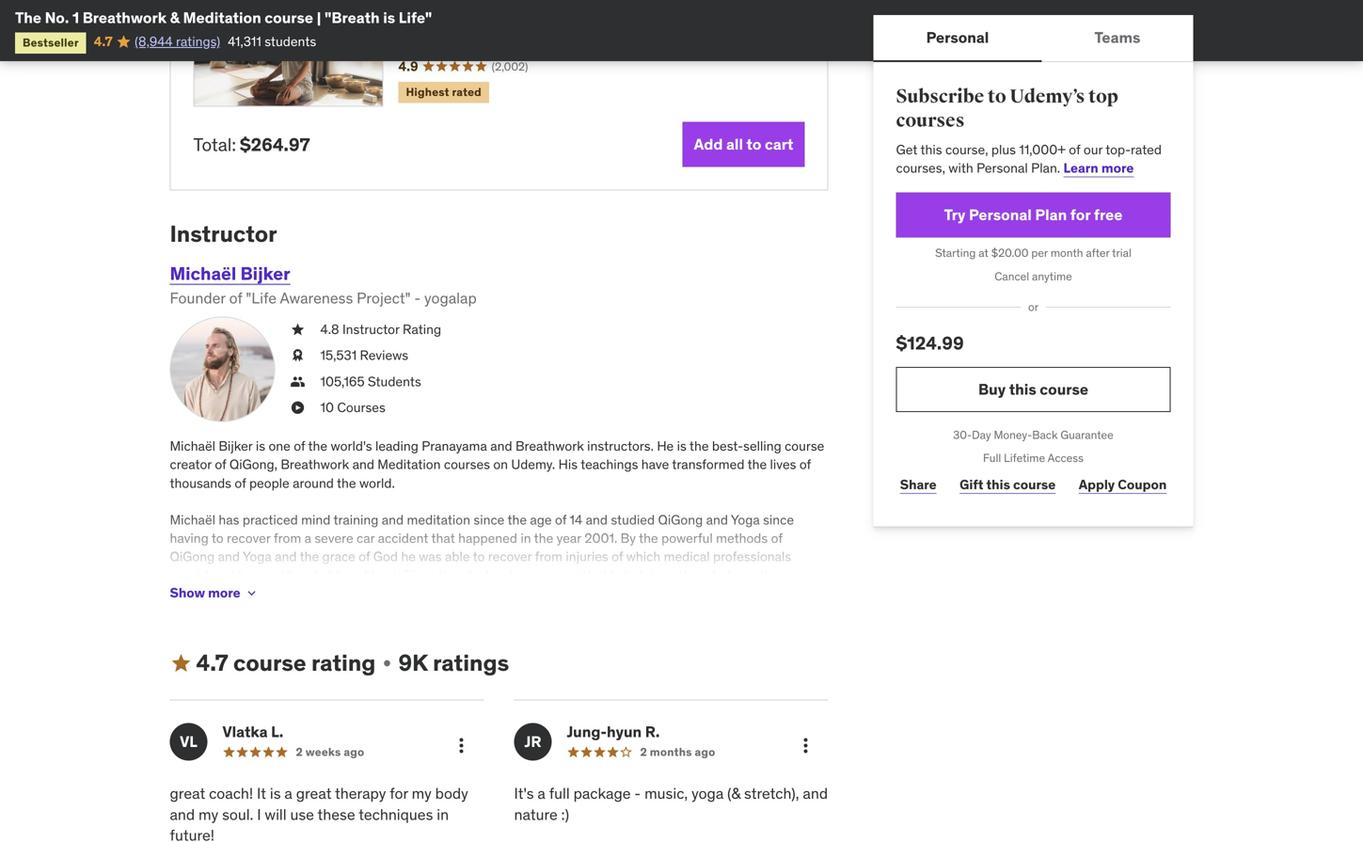Task type: locate. For each thing, give the bounding box(es) containing it.
2 michaël from the top
[[170, 438, 216, 455]]

- inside michaël bijker founder of "life awareness project" - yogalap
[[414, 289, 421, 308]]

0 vertical spatial instructor
[[170, 220, 277, 248]]

in inside great coach! it is a great therapy for my body and my soul. i will use these techniques in future!
[[437, 805, 449, 824]]

transformed
[[672, 456, 745, 473]]

world's
[[331, 438, 372, 455]]

get
[[897, 141, 918, 158]]

rating
[[312, 649, 376, 677]]

michaël up 'founder'
[[170, 262, 237, 285]]

1 vertical spatial instructor
[[343, 321, 400, 338]]

ratings)
[[176, 33, 220, 50]]

michaël bijker link
[[170, 262, 290, 285]]

0 horizontal spatial &
[[170, 8, 180, 27]]

& up '(8,944 ratings)'
[[170, 8, 180, 27]]

great
[[170, 784, 205, 803], [296, 784, 332, 803]]

pranayama inside breath is life pranayama & meditation course  - yogaalliance
[[496, 0, 575, 17]]

show more
[[170, 585, 241, 602]]

0 vertical spatial techniques
[[232, 585, 297, 602]]

personal up $20.00
[[969, 205, 1032, 224]]

0 horizontal spatial has
[[219, 512, 240, 528]]

1 horizontal spatial my
[[412, 784, 432, 803]]

personal
[[927, 28, 990, 47], [977, 159, 1029, 176], [969, 205, 1032, 224]]

0 horizontal spatial recover
[[227, 530, 271, 547]]

the
[[15, 8, 41, 27]]

2 2 from the left
[[641, 745, 648, 759]]

michaël inside michaël bijker is one of the world's leading pranayama and breathwork instructors. he is the best-selling course creator of qigong, breathwork and meditation courses on udemy. his teachings have transformed the lives of thousands of people around the world.
[[170, 438, 216, 455]]

course inside michaël bijker is one of the world's leading pranayama and breathwork instructors. he is the best-selling course creator of qigong, breathwork and meditation courses on udemy. his teachings have transformed the lives of thousands of people around the world.
[[785, 438, 825, 455]]

1 horizontal spatial great
[[296, 784, 332, 803]]

1 vertical spatial from
[[535, 548, 563, 565]]

life
[[466, 0, 492, 17]]

bijker inside michaël bijker is one of the world's leading pranayama and breathwork instructors. he is the best-selling course creator of qigong, breathwork and meditation courses on udemy. his teachings have transformed the lives of thousands of people around the world.
[[219, 438, 253, 455]]

the left world's
[[308, 438, 328, 455]]

1 horizontal spatial qigong
[[658, 512, 703, 528]]

to down happened
[[473, 548, 485, 565]]

plan
[[1036, 205, 1068, 224]]

this inside button
[[1010, 380, 1037, 399]]

that up the calling
[[343, 585, 367, 602]]

1 horizontal spatial &
[[579, 0, 589, 17]]

practiced
[[243, 512, 298, 528]]

and up accident on the bottom
[[382, 512, 404, 528]]

more for show more
[[208, 585, 241, 602]]

meditation for pranayama
[[592, 0, 670, 17]]

more inside button
[[208, 585, 241, 602]]

0 vertical spatial that
[[432, 530, 455, 547]]

total:
[[193, 133, 236, 156]]

0 vertical spatial pranayama
[[496, 0, 575, 17]]

1 horizontal spatial breathwork
[[281, 456, 349, 473]]

to right all
[[747, 135, 762, 154]]

2 left weeks
[[296, 745, 303, 759]]

2 horizontal spatial xsmall image
[[380, 656, 395, 671]]

meditation inside breath is life pranayama & meditation course  - yogaalliance
[[592, 0, 670, 17]]

0 vertical spatial personal
[[927, 28, 990, 47]]

free
[[1095, 205, 1123, 224]]

vlatka l.
[[223, 722, 284, 742]]

bijker inside michaël bijker founder of "life awareness project" - yogalap
[[240, 262, 290, 285]]

this right buy
[[1010, 380, 1037, 399]]

$20.00
[[992, 246, 1029, 260]]

great up future!
[[170, 784, 205, 803]]

xsmall image
[[290, 347, 305, 365], [244, 586, 259, 601], [380, 656, 395, 671]]

and up future!
[[170, 805, 195, 824]]

- left music,
[[635, 784, 641, 803]]

personal down plus
[[977, 159, 1029, 176]]

1 horizontal spatial he
[[401, 548, 416, 565]]

1 ago from the left
[[344, 745, 365, 759]]

in down the body at the bottom of page
[[437, 805, 449, 824]]

1 horizontal spatial our
[[1084, 141, 1103, 158]]

recover up been
[[488, 548, 532, 565]]

is
[[450, 0, 462, 17], [383, 8, 396, 27], [256, 438, 265, 455], [677, 438, 687, 455], [270, 784, 281, 803]]

9k
[[399, 649, 428, 677]]

1 vertical spatial our
[[278, 604, 297, 621]]

0 vertical spatial qigong
[[658, 512, 703, 528]]

is left life"
[[383, 8, 396, 27]]

this inside get this course, plus 11,000+ of our top-rated courses, with personal plan.
[[921, 141, 943, 158]]

1 vertical spatial pranayama
[[422, 438, 487, 455]]

1 great from the left
[[170, 784, 205, 803]]

1 vertical spatial personal
[[977, 159, 1029, 176]]

1 vertical spatial courses
[[444, 456, 490, 473]]

from down the year
[[535, 548, 563, 565]]

rated up learn more link
[[1131, 141, 1162, 158]]

more for learn more
[[1102, 159, 1135, 176]]

what down would
[[246, 604, 275, 621]]

courses
[[897, 109, 965, 132], [444, 456, 490, 473]]

bijker up 'qigong,' on the bottom left of the page
[[219, 438, 253, 455]]

helping
[[625, 567, 669, 584]]

bijker up "life
[[240, 262, 290, 285]]

& for pranayama
[[579, 0, 589, 17]]

tab list
[[874, 15, 1194, 62]]

1 horizontal spatial since
[[763, 512, 794, 528]]

(2,002)
[[492, 59, 528, 74]]

r.
[[645, 722, 660, 742]]

personal inside get this course, plus 11,000+ of our top-rated courses, with personal plan.
[[977, 159, 1029, 176]]

0 horizontal spatial qigong
[[170, 548, 215, 565]]

is right it
[[270, 784, 281, 803]]

xsmall image inside show more button
[[244, 586, 259, 601]]

breathwork up udemy.
[[516, 438, 584, 455]]

of down the by
[[612, 548, 623, 565]]

apply
[[1079, 476, 1116, 493]]

realize
[[711, 585, 750, 602]]

- inside breath is life pranayama & meditation course  - yogaalliance
[[451, 16, 457, 36]]

2 horizontal spatial -
[[635, 784, 641, 803]]

1 vertical spatial will
[[265, 805, 287, 824]]

of left the "14"
[[555, 512, 567, 528]]

0 vertical spatial more
[[1102, 159, 1135, 176]]

more
[[1102, 159, 1135, 176], [208, 585, 241, 602]]

2 xsmall image from the top
[[290, 373, 305, 391]]

weeks
[[306, 745, 341, 759]]

breathwork up "(8,944"
[[83, 8, 167, 27]]

wonderful
[[170, 585, 229, 602]]

accident
[[378, 530, 429, 547]]

1 vertical spatial -
[[414, 289, 421, 308]]

& for breathwork
[[170, 8, 180, 27]]

3 xsmall image from the top
[[290, 398, 305, 417]]

0 horizontal spatial great
[[170, 784, 205, 803]]

my left the body at the bottom of page
[[412, 784, 432, 803]]

4.7 left "(8,944"
[[94, 33, 113, 50]]

is inside great coach! it is a great therapy for my body and my soul. i will use these techniques in future!
[[270, 784, 281, 803]]

0 vertical spatial recover
[[227, 530, 271, 547]]

what left we
[[753, 585, 782, 602]]

0 vertical spatial breathwork
[[83, 8, 167, 27]]

been
[[510, 567, 540, 584]]

1 vertical spatial more
[[208, 585, 241, 602]]

more up are
[[208, 585, 241, 602]]

1 horizontal spatial recover
[[488, 548, 532, 565]]

these inside great coach! it is a great therapy for my body and my soul. i will use these techniques in future!
[[318, 805, 355, 824]]

top
[[1089, 85, 1119, 108]]

instructor up michaël bijker link on the top of the page
[[170, 220, 277, 248]]

has left practiced
[[219, 512, 240, 528]]

music,
[[645, 784, 688, 803]]

& inside breath is life pranayama & meditation course  - yogaalliance
[[579, 0, 589, 17]]

0 horizontal spatial ago
[[344, 745, 365, 759]]

will right i
[[265, 805, 287, 824]]

0 horizontal spatial yoga
[[243, 548, 272, 565]]

10 courses
[[320, 399, 386, 416]]

1 horizontal spatial -
[[451, 16, 457, 36]]

not
[[349, 567, 368, 584], [392, 585, 411, 602]]

for inside great coach! it is a great therapy for my body and my soul. i will use these techniques in future!
[[390, 784, 408, 803]]

additional actions for review by vlatka l. image
[[450, 735, 473, 757]]

2 vertical spatial xsmall image
[[380, 656, 395, 671]]

age
[[530, 512, 552, 528]]

this for get
[[921, 141, 943, 158]]

-
[[451, 16, 457, 36], [414, 289, 421, 308], [635, 784, 641, 803]]

our left true
[[278, 604, 297, 621]]

powerful
[[662, 530, 713, 547]]

is right he
[[677, 438, 687, 455]]

$124.99
[[897, 332, 964, 354]]

0 vertical spatial our
[[1084, 141, 1103, 158]]

1 horizontal spatial for
[[1071, 205, 1091, 224]]

0 horizontal spatial my
[[199, 805, 219, 824]]

0 horizontal spatial -
[[414, 289, 421, 308]]

xsmall image
[[290, 321, 305, 339], [290, 373, 305, 391], [290, 398, 305, 417]]

michaël has practiced mind training and meditation since the age of 14 and studied qigong and yoga since having to recover from a severe car accident that happened in the year 2001. by the powerful methods of qigong and yoga and the grace of god he was able to recover from injuries of which medical professionals considered he would probably not heal. since then he has been committed to helping others to learn these wonderful techniques as well that will not only give health, focus and strength, but makes us realize what we truly are and what our true calling is.
[[170, 512, 802, 621]]

back
[[1033, 428, 1058, 442]]

since up happened
[[474, 512, 505, 528]]

yogaalliance
[[460, 16, 552, 36]]

0 horizontal spatial pranayama
[[422, 438, 487, 455]]

0 vertical spatial will
[[370, 585, 389, 602]]

my
[[412, 784, 432, 803], [199, 805, 219, 824]]

0 horizontal spatial techniques
[[232, 585, 297, 602]]

the left world.
[[337, 475, 356, 492]]

courses left on
[[444, 456, 490, 473]]

buy
[[979, 380, 1006, 399]]

4.8
[[320, 321, 339, 338]]

since up methods
[[763, 512, 794, 528]]

around
[[293, 475, 334, 492]]

from down practiced
[[274, 530, 301, 547]]

1 vertical spatial not
[[392, 585, 411, 602]]

0 horizontal spatial 4.7
[[94, 33, 113, 50]]

recover down practiced
[[227, 530, 271, 547]]

0 vertical spatial michaël
[[170, 262, 237, 285]]

try personal plan for free
[[945, 205, 1123, 224]]

to up strength,
[[610, 567, 622, 584]]

per
[[1032, 246, 1048, 260]]

for right therapy
[[390, 784, 408, 803]]

focus
[[513, 585, 545, 602]]

0 vertical spatial has
[[219, 512, 240, 528]]

a inside it's a full package - music, yoga (& stretch), and nature :)
[[538, 784, 546, 803]]

our
[[1084, 141, 1103, 158], [278, 604, 297, 621]]

1 vertical spatial 4.7
[[196, 649, 228, 677]]

full
[[984, 451, 1002, 466]]

1 vertical spatial michaël
[[170, 438, 216, 455]]

1 horizontal spatial techniques
[[359, 805, 433, 824]]

course down "lifetime"
[[1014, 476, 1056, 493]]

0 horizontal spatial xsmall image
[[244, 586, 259, 601]]

2 down r.
[[641, 745, 648, 759]]

gift
[[960, 476, 984, 493]]

a right it's
[[538, 784, 546, 803]]

no.
[[45, 8, 69, 27]]

4.7
[[94, 33, 113, 50], [196, 649, 228, 677]]

1 michaël from the top
[[170, 262, 237, 285]]

0 vertical spatial xsmall image
[[290, 321, 305, 339]]

we
[[785, 585, 802, 602]]

heal.
[[372, 567, 399, 584]]

1 xsmall image from the top
[[290, 321, 305, 339]]

of right lives
[[800, 456, 811, 473]]

a inside michaël has practiced mind training and meditation since the age of 14 and studied qigong and yoga since having to recover from a severe car accident that happened in the year 2001. by the powerful methods of qigong and yoga and the grace of god he was able to recover from injuries of which medical professionals considered he would probably not heal. since then he has been committed to helping others to learn these wonderful techniques as well that will not only give health, focus and strength, but makes us realize what we truly are and what our true calling is.
[[305, 530, 312, 547]]

1 horizontal spatial rated
[[1131, 141, 1162, 158]]

xsmall image left 105,165
[[290, 373, 305, 391]]

not left heal.
[[349, 567, 368, 584]]

students
[[368, 373, 421, 390]]

his
[[559, 456, 578, 473]]

0 vertical spatial 4.7
[[94, 33, 113, 50]]

0 horizontal spatial what
[[246, 604, 275, 621]]

techniques inside michaël has practiced mind training and meditation since the age of 14 and studied qigong and yoga since having to recover from a severe car accident that happened in the year 2001. by the powerful methods of qigong and yoga and the grace of god he was able to recover from injuries of which medical professionals considered he would probably not heal. since then he has been committed to helping others to learn these wonderful techniques as well that will not only give health, focus and strength, but makes us realize what we truly are and what our true calling is.
[[232, 585, 297, 602]]

1 vertical spatial that
[[343, 585, 367, 602]]

qigong up powerful
[[658, 512, 703, 528]]

techniques down therapy
[[359, 805, 433, 824]]

of left "life
[[229, 289, 242, 308]]

a up 'use'
[[285, 784, 293, 803]]

my up future!
[[199, 805, 219, 824]]

jung-hyun r.
[[567, 722, 660, 742]]

to right having
[[212, 530, 224, 547]]

xsmall image left 9k
[[380, 656, 395, 671]]

stretch),
[[745, 784, 800, 803]]

3 michaël from the top
[[170, 512, 216, 528]]

yoga up methods
[[731, 512, 760, 528]]

meditation for breathwork
[[183, 8, 261, 27]]

0 horizontal spatial that
[[343, 585, 367, 602]]

2 vertical spatial personal
[[969, 205, 1032, 224]]

meditation inside michaël bijker is one of the world's leading pranayama and breathwork instructors. he is the best-selling course creator of qigong, breathwork and meditation courses on udemy. his teachings have transformed the lives of thousands of people around the world.
[[378, 456, 441, 473]]

methods
[[716, 530, 768, 547]]

xsmall image for 10 courses
[[290, 398, 305, 417]]

- up rating
[[414, 289, 421, 308]]

for left free
[[1071, 205, 1091, 224]]

strength,
[[573, 585, 627, 602]]

rated right highest
[[452, 85, 482, 99]]

1 vertical spatial this
[[1010, 380, 1037, 399]]

0 horizontal spatial rated
[[452, 85, 482, 99]]

ago for yoga
[[695, 745, 716, 759]]

which
[[627, 548, 661, 565]]

1 horizontal spatial these
[[760, 567, 793, 584]]

xsmall image left 15,531
[[290, 347, 305, 365]]

not down heal.
[[392, 585, 411, 602]]

share button
[[897, 466, 941, 504]]

0 vertical spatial courses
[[897, 109, 965, 132]]

michaël inside michaël has practiced mind training and meditation since the age of 14 and studied qigong and yoga since having to recover from a severe car accident that happened in the year 2001. by the powerful methods of qigong and yoga and the grace of god he was able to recover from injuries of which medical professionals considered he would probably not heal. since then he has been committed to helping others to learn these wonderful techniques as well that will not only give health, focus and strength, but makes us realize what we truly are and what our true calling is.
[[170, 512, 216, 528]]

9k ratings
[[399, 649, 509, 677]]

0 horizontal spatial for
[[390, 784, 408, 803]]

1 horizontal spatial meditation
[[378, 456, 441, 473]]

2 ago from the left
[[695, 745, 716, 759]]

&
[[579, 0, 589, 17], [170, 8, 180, 27]]

qigong down having
[[170, 548, 215, 565]]

plan.
[[1032, 159, 1061, 176]]

breathwork up 'around'
[[281, 456, 349, 473]]

our up 'learn more'
[[1084, 141, 1103, 158]]

1 horizontal spatial 2
[[641, 745, 648, 759]]

this
[[921, 141, 943, 158], [1010, 380, 1037, 399], [987, 476, 1011, 493]]

he up health,
[[468, 567, 483, 584]]

1 vertical spatial has
[[486, 567, 507, 584]]

cart
[[765, 135, 794, 154]]

2 vertical spatial michaël
[[170, 512, 216, 528]]

0 vertical spatial bijker
[[240, 262, 290, 285]]

14
[[570, 512, 583, 528]]

0 horizontal spatial since
[[474, 512, 505, 528]]

rating
[[403, 321, 442, 338]]

that down 'meditation'
[[432, 530, 455, 547]]

& right 'yogaalliance'
[[579, 0, 589, 17]]

medical
[[664, 548, 710, 565]]

in down age at the left
[[521, 530, 531, 547]]

michaël bijker image
[[170, 317, 275, 422]]

medium image
[[170, 652, 192, 675]]

the down age at the left
[[534, 530, 554, 547]]

michaël for michaël has practiced mind training and meditation since the age of 14 and studied qigong and yoga since having to recover from a severe car accident that happened in the year 2001. by the powerful methods of qigong and yoga and the grace of god he was able to recover from injuries of which medical professionals considered he would probably not heal. since then he has been committed to helping others to learn these wonderful techniques as well that will not only give health, focus and strength, but makes us realize what we truly are and what our true calling is.
[[170, 512, 216, 528]]

1 horizontal spatial courses
[[897, 109, 965, 132]]

0 vertical spatial xsmall image
[[290, 347, 305, 365]]

considered
[[170, 567, 235, 584]]

0 vertical spatial -
[[451, 16, 457, 36]]

a down mind
[[305, 530, 312, 547]]

and up would
[[275, 548, 297, 565]]

1 horizontal spatial will
[[370, 585, 389, 602]]

0 vertical spatial this
[[921, 141, 943, 158]]

jr
[[525, 732, 542, 751]]

1 horizontal spatial 4.7
[[196, 649, 228, 677]]

0 horizontal spatial instructor
[[170, 220, 277, 248]]

0 horizontal spatial in
[[437, 805, 449, 824]]

0 horizontal spatial from
[[274, 530, 301, 547]]

of up thousands
[[215, 456, 226, 473]]

he left would
[[239, 567, 253, 584]]

has up health,
[[486, 567, 507, 584]]

these inside michaël has practiced mind training and meditation since the age of 14 and studied qigong and yoga since having to recover from a severe car accident that happened in the year 2001. by the powerful methods of qigong and yoga and the grace of god he was able to recover from injuries of which medical professionals considered he would probably not heal. since then he has been committed to helping others to learn these wonderful techniques as well that will not only give health, focus and strength, but makes us realize what we truly are and what our true calling is.
[[760, 567, 793, 584]]

0 horizontal spatial will
[[265, 805, 287, 824]]

ago right weeks
[[344, 745, 365, 759]]

techniques
[[232, 585, 297, 602], [359, 805, 433, 824]]

2 for l.
[[296, 745, 303, 759]]

1 vertical spatial techniques
[[359, 805, 433, 824]]

great coach! it is a great therapy for my body and my soul. i will use these techniques in future!
[[170, 784, 469, 842]]

ago right the "months"
[[695, 745, 716, 759]]

and down world's
[[353, 456, 375, 473]]

and right are
[[221, 604, 243, 621]]

car
[[357, 530, 375, 547]]

2 horizontal spatial a
[[538, 784, 546, 803]]

0 horizontal spatial he
[[239, 567, 253, 584]]

0 horizontal spatial these
[[318, 805, 355, 824]]

and
[[491, 438, 513, 455], [353, 456, 375, 473], [382, 512, 404, 528], [586, 512, 608, 528], [706, 512, 728, 528], [218, 548, 240, 565], [275, 548, 297, 565], [548, 585, 570, 602], [221, 604, 243, 621], [803, 784, 828, 803], [170, 805, 195, 824]]

michaël up creator
[[170, 438, 216, 455]]

buy this course
[[979, 380, 1089, 399]]

1 vertical spatial rated
[[1131, 141, 1162, 158]]

michaël inside michaël bijker founder of "life awareness project" - yogalap
[[170, 262, 237, 285]]

of up professionals
[[771, 530, 783, 547]]

michaël up having
[[170, 512, 216, 528]]

0 horizontal spatial our
[[278, 604, 297, 621]]

1 2 from the left
[[296, 745, 303, 759]]

yogalap
[[424, 289, 477, 308]]

2 since from the left
[[763, 512, 794, 528]]

personal inside button
[[927, 28, 990, 47]]

the left age at the left
[[508, 512, 527, 528]]

105,165 students
[[320, 373, 421, 390]]

of inside michaël bijker founder of "life awareness project" - yogalap
[[229, 289, 242, 308]]

the down selling
[[748, 456, 767, 473]]

coach!
[[209, 784, 253, 803]]

0 vertical spatial what
[[753, 585, 782, 602]]

is left life
[[450, 0, 462, 17]]

try personal plan for free link
[[897, 192, 1171, 238]]

these up we
[[760, 567, 793, 584]]

1 horizontal spatial a
[[305, 530, 312, 547]]

additional actions for review by jung-hyun r. image
[[795, 735, 817, 757]]

1 vertical spatial xsmall image
[[290, 373, 305, 391]]



Task type: vqa. For each thing, say whether or not it's contained in the screenshot.
the left -
yes



Task type: describe. For each thing, give the bounding box(es) containing it.
1 vertical spatial what
[[246, 604, 275, 621]]

add all to cart button
[[683, 122, 805, 167]]

1 horizontal spatial that
[[432, 530, 455, 547]]

use
[[290, 805, 314, 824]]

apply coupon
[[1079, 476, 1167, 493]]

0 vertical spatial rated
[[452, 85, 482, 99]]

"breath
[[325, 8, 380, 27]]

is inside breath is life pranayama & meditation course  - yogaalliance
[[450, 0, 462, 17]]

jung-
[[567, 722, 607, 742]]

awareness
[[280, 289, 353, 308]]

one
[[269, 438, 291, 455]]

month
[[1051, 246, 1084, 260]]

access
[[1048, 451, 1084, 466]]

course,
[[946, 141, 989, 158]]

people
[[249, 475, 290, 492]]

will inside michaël has practiced mind training and meditation since the age of 14 and studied qigong and yoga since having to recover from a severe car accident that happened in the year 2001. by the powerful methods of qigong and yoga and the grace of god he was able to recover from injuries of which medical professionals considered he would probably not heal. since then he has been committed to helping others to learn these wonderful techniques as well that will not only give health, focus and strength, but makes us realize what we truly are and what our true calling is.
[[370, 585, 389, 602]]

well
[[317, 585, 340, 602]]

techniques inside great coach! it is a great therapy for my body and my soul. i will use these techniques in future!
[[359, 805, 433, 824]]

courses inside subscribe to udemy's top courses
[[897, 109, 965, 132]]

4.7 for 4.7
[[94, 33, 113, 50]]

give
[[442, 585, 466, 602]]

udemy's
[[1010, 85, 1086, 108]]

to inside button
[[747, 135, 762, 154]]

the up probably
[[300, 548, 319, 565]]

is.
[[369, 604, 382, 621]]

1 since from the left
[[474, 512, 505, 528]]

guarantee
[[1061, 428, 1114, 442]]

subscribe
[[897, 85, 985, 108]]

1 vertical spatial my
[[199, 805, 219, 824]]

of down car
[[359, 548, 370, 565]]

anytime
[[1033, 269, 1073, 284]]

1 horizontal spatial not
[[392, 585, 411, 602]]

to up realize
[[712, 567, 724, 584]]

will inside great coach! it is a great therapy for my body and my soul. i will use these techniques in future!
[[265, 805, 287, 824]]

xsmall image for 4.8 instructor rating
[[290, 321, 305, 339]]

are
[[199, 604, 218, 621]]

1 vertical spatial yoga
[[243, 548, 272, 565]]

qigong,
[[230, 456, 278, 473]]

able
[[445, 548, 470, 565]]

reviews
[[360, 347, 409, 364]]

and inside great coach! it is a great therapy for my body and my soul. i will use these techniques in future!
[[170, 805, 195, 824]]

this for gift
[[987, 476, 1011, 493]]

highest rated
[[406, 85, 482, 99]]

breath is life pranayama & meditation course  - yogaalliance
[[399, 0, 670, 36]]

0 horizontal spatial not
[[349, 567, 368, 584]]

truly
[[170, 604, 196, 621]]

the up which
[[639, 530, 659, 547]]

nature
[[514, 805, 558, 824]]

have
[[642, 456, 669, 473]]

2 horizontal spatial he
[[468, 567, 483, 584]]

1 horizontal spatial from
[[535, 548, 563, 565]]

2002 reviews element
[[492, 59, 528, 74]]

105,165
[[320, 373, 365, 390]]

training
[[334, 512, 379, 528]]

soul.
[[222, 805, 254, 824]]

41,311
[[228, 33, 262, 50]]

would
[[256, 567, 291, 584]]

2 vertical spatial breathwork
[[281, 456, 349, 473]]

1 horizontal spatial xsmall image
[[290, 347, 305, 365]]

and up considered
[[218, 548, 240, 565]]

learn
[[728, 567, 757, 584]]

and up methods
[[706, 512, 728, 528]]

trial
[[1113, 246, 1132, 260]]

4.8 instructor rating
[[320, 321, 442, 338]]

of down 'qigong,' on the bottom left of the page
[[235, 475, 246, 492]]

ago for therapy
[[344, 745, 365, 759]]

starting
[[936, 246, 976, 260]]

the up the transformed
[[690, 438, 709, 455]]

instructors.
[[588, 438, 654, 455]]

and up on
[[491, 438, 513, 455]]

total: $264.97
[[193, 133, 310, 156]]

rated inside get this course, plus 11,000+ of our top-rated courses, with personal plan.
[[1131, 141, 1162, 158]]

- inside it's a full package - music, yoga (& stretch), and nature :)
[[635, 784, 641, 803]]

course inside breath is life pranayama & meditation course  - yogaalliance
[[399, 16, 447, 36]]

our inside michaël has practiced mind training and meditation since the age of 14 and studied qigong and yoga since having to recover from a severe car accident that happened in the year 2001. by the powerful methods of qigong and yoga and the grace of god he was able to recover from injuries of which medical professionals considered he would probably not heal. since then he has been committed to helping others to learn these wonderful techniques as well that will not only give health, focus and strength, but makes us realize what we truly are and what our true calling is.
[[278, 604, 297, 621]]

2 great from the left
[[296, 784, 332, 803]]

pranayama inside michaël bijker is one of the world's leading pranayama and breathwork instructors. he is the best-selling course creator of qigong, breathwork and meditation courses on udemy. his teachings have transformed the lives of thousands of people around the world.
[[422, 438, 487, 455]]

this for buy
[[1010, 380, 1037, 399]]

michaël for michaël bijker founder of "life awareness project" - yogalap
[[170, 262, 237, 285]]

michaël for michaël bijker is one of the world's leading pranayama and breathwork instructors. he is the best-selling course creator of qigong, breathwork and meditation courses on udemy. his teachings have transformed the lives of thousands of people around the world.
[[170, 438, 216, 455]]

and inside it's a full package - music, yoga (& stretch), and nature :)
[[803, 784, 828, 803]]

30-
[[954, 428, 972, 442]]

2 horizontal spatial breathwork
[[516, 438, 584, 455]]

courses,
[[897, 159, 946, 176]]

2 months ago
[[641, 745, 716, 759]]

41,311 students
[[228, 33, 316, 50]]

of inside get this course, plus 11,000+ of our top-rated courses, with personal plan.
[[1070, 141, 1081, 158]]

30-day money-back guarantee full lifetime access
[[954, 428, 1114, 466]]

he
[[657, 438, 674, 455]]

of right the one
[[294, 438, 305, 455]]

professionals
[[713, 548, 792, 565]]

share
[[901, 476, 937, 493]]

it's a full package - music, yoga (& stretch), and nature :)
[[514, 784, 828, 824]]

tab list containing personal
[[874, 15, 1194, 62]]

leading
[[376, 438, 419, 455]]

months
[[650, 745, 692, 759]]

after
[[1087, 246, 1110, 260]]

grace
[[322, 548, 356, 565]]

(8,944 ratings)
[[135, 33, 220, 50]]

1 horizontal spatial what
[[753, 585, 782, 602]]

2 for hyun
[[641, 745, 648, 759]]

0 vertical spatial my
[[412, 784, 432, 803]]

buy this course button
[[897, 367, 1171, 412]]

severe
[[315, 530, 354, 547]]

founder
[[170, 289, 226, 308]]

gift this course
[[960, 476, 1056, 493]]

courses
[[337, 399, 386, 416]]

i
[[257, 805, 261, 824]]

vlatka
[[223, 722, 268, 742]]

1 horizontal spatial has
[[486, 567, 507, 584]]

a inside great coach! it is a great therapy for my body and my soul. i will use these techniques in future!
[[285, 784, 293, 803]]

to inside subscribe to udemy's top courses
[[988, 85, 1007, 108]]

xsmall image for 105,165 students
[[290, 373, 305, 391]]

students
[[265, 33, 316, 50]]

course up 'students'
[[265, 8, 313, 27]]

true
[[300, 604, 324, 621]]

(&
[[728, 784, 741, 803]]

$264.97
[[240, 133, 310, 156]]

- for is
[[451, 16, 457, 36]]

and up 2001.
[[586, 512, 608, 528]]

course down true
[[233, 649, 306, 677]]

- for bijker
[[414, 289, 421, 308]]

4.7 for 4.7 course rating
[[196, 649, 228, 677]]

0 vertical spatial for
[[1071, 205, 1091, 224]]

the no. 1 breathwork & meditation course | "breath is life"
[[15, 8, 432, 27]]

1 vertical spatial recover
[[488, 548, 532, 565]]

and down the committed
[[548, 585, 570, 602]]

bijker for michaël bijker founder of "life awareness project" - yogalap
[[240, 262, 290, 285]]

course inside button
[[1040, 380, 1089, 399]]

future!
[[170, 826, 215, 842]]

1 vertical spatial qigong
[[170, 548, 215, 565]]

our inside get this course, plus 11,000+ of our top-rated courses, with personal plan.
[[1084, 141, 1103, 158]]

apply coupon button
[[1075, 466, 1171, 504]]

mind
[[301, 512, 331, 528]]

1 horizontal spatial yoga
[[731, 512, 760, 528]]

is left the one
[[256, 438, 265, 455]]

0 vertical spatial from
[[274, 530, 301, 547]]

bijker for michaël bijker is one of the world's leading pranayama and breathwork instructors. he is the best-selling course creator of qigong, breathwork and meditation courses on udemy. his teachings have transformed the lives of thousands of people around the world.
[[219, 438, 253, 455]]

15,531
[[320, 347, 357, 364]]

courses inside michaël bijker is one of the world's leading pranayama and breathwork instructors. he is the best-selling course creator of qigong, breathwork and meditation courses on udemy. his teachings have transformed the lives of thousands of people around the world.
[[444, 456, 490, 473]]

best-
[[712, 438, 744, 455]]

by
[[621, 530, 636, 547]]

probably
[[295, 567, 346, 584]]

meditation
[[407, 512, 471, 528]]

in inside michaël has practiced mind training and meditation since the age of 14 and studied qigong and yoga since having to recover from a severe car accident that happened in the year 2001. by the powerful methods of qigong and yoga and the grace of god he was able to recover from injuries of which medical professionals considered he would probably not heal. since then he has been committed to helping others to learn these wonderful techniques as well that will not only give health, focus and strength, but makes us realize what we truly are and what our true calling is.
[[521, 530, 531, 547]]

highest
[[406, 85, 450, 99]]

it
[[257, 784, 266, 803]]



